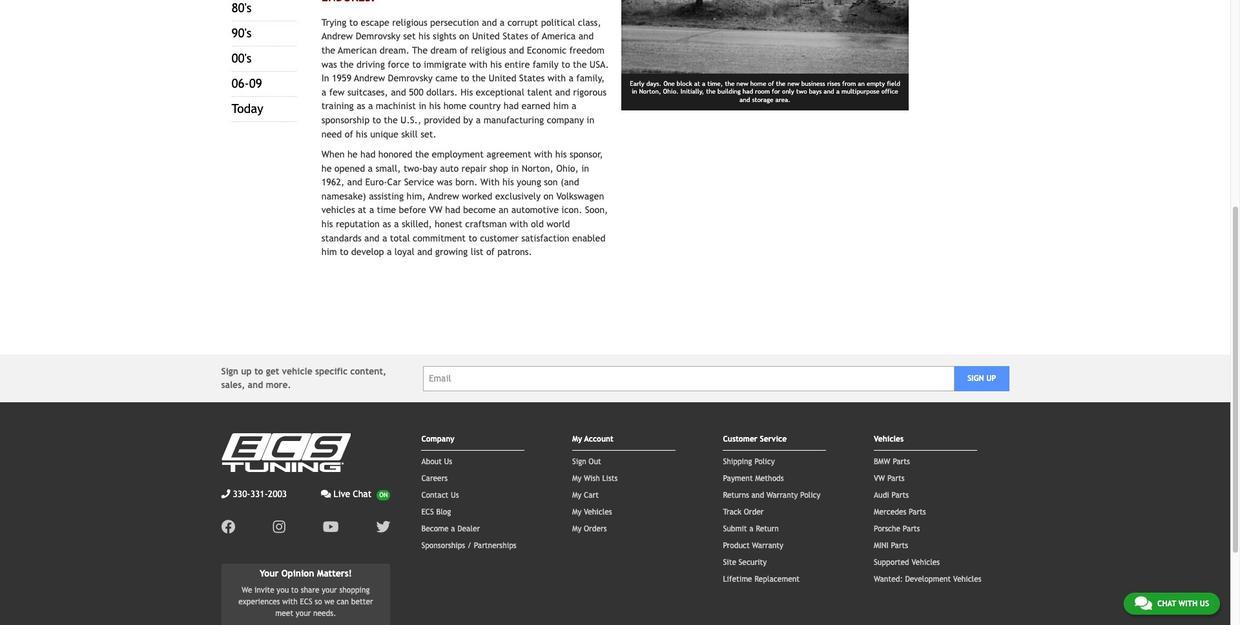 Task type: locate. For each thing, give the bounding box(es) containing it.
1 vertical spatial on
[[544, 191, 554, 202]]

trying to escape religious persecution and a corrupt political class, andrew demrovsky set his sights on united states of america and the       american dream. the dream of religious and economic freedom was the driving       force to immigrate with his entire family to the usa. in 1959 andrew       demrovsky came to the united states with a family, a few suitcases, and       500 dollars. his exceptional talent and rigorous training as a machinist       in his home country had earned him a sponsorship to the u.s., provided by       a manufacturing company in need of his unique skill set.
[[322, 17, 609, 139]]

was inside trying to escape religious persecution and a corrupt political class, andrew demrovsky set his sights on united states of america and the       american dream. the dream of religious and economic freedom was the driving       force to immigrate with his entire family to the usa. in 1959 andrew       demrovsky came to the united states with a family, a few suitcases, and       500 dollars. his exceptional talent and rigorous training as a machinist       in his home country had earned him a sponsorship to the u.s., provided by       a manufacturing company in need of his unique skill set.
[[322, 58, 337, 69]]

1 horizontal spatial on
[[544, 191, 554, 202]]

0 vertical spatial norton,
[[639, 88, 661, 95]]

and up freedom
[[579, 31, 594, 42]]

and up order
[[752, 491, 764, 500]]

0 vertical spatial religious
[[392, 17, 428, 28]]

1 vertical spatial him
[[322, 246, 337, 257]]

him inside trying to escape religious persecution and a corrupt political class, andrew demrovsky set his sights on united states of america and the       american dream. the dream of religious and economic freedom was the driving       force to immigrate with his entire family to the usa. in 1959 andrew       demrovsky came to the united states with a family, a few suitcases, and       500 dollars. his exceptional talent and rigorous training as a machinist       in his home country had earned him a sponsorship to the u.s., provided by       a manufacturing company in need of his unique skill set.
[[554, 100, 569, 111]]

1 horizontal spatial up
[[987, 374, 997, 383]]

1 vertical spatial norton,
[[522, 163, 554, 174]]

500
[[409, 86, 424, 97]]

0 horizontal spatial policy
[[755, 458, 775, 467]]

1 vertical spatial he
[[322, 163, 332, 174]]

1 horizontal spatial as
[[383, 218, 391, 229]]

330-331-2003
[[233, 489, 287, 500]]

contact us
[[422, 491, 459, 500]]

0 vertical spatial he
[[348, 149, 358, 160]]

auto
[[440, 163, 459, 174]]

up inside button
[[987, 374, 997, 383]]

payment
[[723, 474, 753, 483]]

0 horizontal spatial an
[[499, 204, 509, 215]]

porsche parts
[[874, 525, 920, 534]]

1 horizontal spatial new
[[788, 80, 800, 87]]

a left dealer
[[451, 525, 455, 534]]

vw up audi
[[874, 474, 885, 483]]

home down his
[[444, 100, 467, 111]]

new up building
[[737, 80, 749, 87]]

0 horizontal spatial he
[[322, 163, 332, 174]]

0 vertical spatial as
[[357, 100, 365, 111]]

andrew down driving
[[354, 72, 385, 83]]

about
[[422, 458, 442, 467]]

chat right 'live'
[[353, 489, 372, 500]]

in right company
[[587, 114, 595, 125]]

at inside when he had honored the employment agreement with his sponsor, he opened a small, two-bay auto       repair shop in norton, ohio, in 1962, and euro-car service was born. with his young son       (and namesake) assisting him, andrew worked exclusively on volkswagen vehicles at a time before       vw had become an automotive icon. soon, his reputation as a skilled, honest craftsman with old       world standards and a total commitment to customer satisfaction enabled him to develop a loyal       and growing list of patrons.
[[358, 204, 367, 215]]

skilled,
[[402, 218, 432, 229]]

namesake)
[[322, 191, 366, 202]]

product warranty
[[723, 542, 784, 551]]

as inside when he had honored the employment agreement with his sponsor, he opened a small, two-bay auto       repair shop in norton, ohio, in 1962, and euro-car service was born. with his young son       (and namesake) assisting him, andrew worked exclusively on volkswagen vehicles at a time before       vw had become an automotive icon. soon, his reputation as a skilled, honest craftsman with old       world standards and a total commitment to customer satisfaction enabled him to develop a loyal       and growing list of patrons.
[[383, 218, 391, 229]]

sign inside sign up to get vehicle specific content, sales, and more.
[[221, 366, 239, 377]]

product warranty link
[[723, 542, 784, 551]]

america
[[542, 31, 576, 42]]

1 horizontal spatial vw
[[874, 474, 885, 483]]

1 vertical spatial ecs
[[300, 598, 313, 607]]

up inside sign up to get vehicle specific content, sales, and more.
[[241, 366, 252, 377]]

a left family,
[[569, 72, 574, 83]]

shipping
[[723, 458, 753, 467]]

2 horizontal spatial sign
[[968, 374, 984, 383]]

0 horizontal spatial him
[[322, 246, 337, 257]]

in down the "early"
[[632, 88, 637, 95]]

states down corrupt
[[503, 31, 528, 42]]

of down sponsorship
[[345, 128, 353, 139]]

with left the 'old'
[[510, 218, 528, 229]]

1 vertical spatial policy
[[801, 491, 821, 500]]

2 my from the top
[[572, 474, 582, 483]]

in
[[632, 88, 637, 95], [419, 100, 427, 111], [587, 114, 595, 125], [511, 163, 519, 174], [582, 163, 589, 174]]

up
[[241, 366, 252, 377], [987, 374, 997, 383]]

share
[[301, 586, 320, 595]]

0 horizontal spatial up
[[241, 366, 252, 377]]

old
[[531, 218, 544, 229]]

the up building
[[725, 80, 735, 87]]

he up opened
[[348, 149, 358, 160]]

as down time
[[383, 218, 391, 229]]

by
[[463, 114, 473, 125]]

your right meet on the bottom left
[[296, 609, 311, 618]]

submit
[[723, 525, 747, 534]]

1 vertical spatial your
[[296, 609, 311, 618]]

1 vertical spatial home
[[444, 100, 467, 111]]

parts up porsche parts
[[909, 508, 926, 517]]

lifetime replacement
[[723, 575, 800, 584]]

religious up 'set'
[[392, 17, 428, 28]]

parts for vw parts
[[888, 474, 905, 483]]

1 horizontal spatial he
[[348, 149, 358, 160]]

invite
[[255, 586, 274, 595]]

with up 'son'
[[534, 149, 553, 160]]

policy
[[755, 458, 775, 467], [801, 491, 821, 500]]

1 horizontal spatial policy
[[801, 491, 821, 500]]

1 horizontal spatial andrew
[[354, 72, 385, 83]]

0 horizontal spatial service
[[404, 177, 434, 188]]

norton, inside when he had honored the employment agreement with his sponsor, he opened a small, two-bay auto       repair shop in norton, ohio, in 1962, and euro-car service was born. with his young son       (and namesake) assisting him, andrew worked exclusively on volkswagen vehicles at a time before       vw had become an automotive icon. soon, his reputation as a skilled, honest craftsman with old       world standards and a total commitment to customer satisfaction enabled him to develop a loyal       and growing list of patrons.
[[522, 163, 554, 174]]

1 vertical spatial at
[[358, 204, 367, 215]]

1 horizontal spatial ecs
[[422, 508, 434, 517]]

was up in
[[322, 58, 337, 69]]

your up we
[[322, 586, 337, 595]]

ecs
[[422, 508, 434, 517], [300, 598, 313, 607]]

warranty down return
[[752, 542, 784, 551]]

us for contact us
[[451, 491, 459, 500]]

we
[[325, 598, 335, 607]]

track order link
[[723, 508, 764, 517]]

a up total at the top
[[394, 218, 399, 229]]

0 horizontal spatial at
[[358, 204, 367, 215]]

shipping policy
[[723, 458, 775, 467]]

my cart link
[[572, 491, 599, 500]]

standards
[[322, 232, 362, 243]]

corrupt
[[508, 17, 538, 28]]

0 horizontal spatial was
[[322, 58, 337, 69]]

had
[[743, 88, 753, 95], [504, 100, 519, 111], [361, 149, 376, 160], [445, 204, 461, 215]]

parts down porsche parts
[[891, 542, 909, 551]]

as inside trying to escape religious persecution and a corrupt political class, andrew demrovsky set his sights on united states of america and the       american dream. the dream of religious and economic freedom was the driving       force to immigrate with his entire family to the usa. in 1959 andrew       demrovsky came to the united states with a family, a few suitcases, and       500 dollars. his exceptional talent and rigorous training as a machinist       in his home country had earned him a sponsorship to the u.s., provided by       a manufacturing company in need of his unique skill set.
[[357, 100, 365, 111]]

0 horizontal spatial andrew
[[322, 31, 353, 42]]

sign inside button
[[968, 374, 984, 383]]

a left time
[[369, 204, 374, 215]]

my left cart
[[572, 491, 582, 500]]

sign out link
[[572, 458, 601, 467]]

3 my from the top
[[572, 491, 582, 500]]

2 horizontal spatial andrew
[[428, 191, 459, 202]]

few
[[329, 86, 345, 97]]

vw up honest at the top
[[429, 204, 443, 215]]

andrew down born.
[[428, 191, 459, 202]]

ecs left blog
[[422, 508, 434, 517]]

parts down 'bmw parts' "link"
[[888, 474, 905, 483]]

4 my from the top
[[572, 508, 582, 517]]

parts down 'mercedes parts' link on the bottom of page
[[903, 525, 920, 534]]

on down 'son'
[[544, 191, 554, 202]]

1 vertical spatial an
[[499, 204, 509, 215]]

of right dream
[[460, 45, 468, 56]]

of up economic in the top of the page
[[531, 31, 540, 42]]

volkswagen
[[557, 191, 604, 202]]

0 vertical spatial states
[[503, 31, 528, 42]]

sign up button
[[955, 366, 1010, 391]]

came
[[436, 72, 458, 83]]

with right comments icon
[[1179, 600, 1198, 609]]

youtube logo image
[[323, 520, 339, 534]]

vw inside when he had honored the employment agreement with his sponsor, he opened a small, two-bay auto       repair shop in norton, ohio, in 1962, and euro-car service was born. with his young son       (and namesake) assisting him, andrew worked exclusively on volkswagen vehicles at a time before       vw had become an automotive icon. soon, his reputation as a skilled, honest craftsman with old       world standards and a total commitment to customer satisfaction enabled him to develop a loyal       and growing list of patrons.
[[429, 204, 443, 215]]

the inside when he had honored the employment agreement with his sponsor, he opened a small, two-bay auto       repair shop in norton, ohio, in 1962, and euro-car service was born. with his young son       (and namesake) assisting him, andrew worked exclusively on volkswagen vehicles at a time before       vw had become an automotive icon. soon, his reputation as a skilled, honest craftsman with old       world standards and a total commitment to customer satisfaction enabled him to develop a loyal       and growing list of patrons.
[[415, 149, 429, 160]]

the up his
[[472, 72, 486, 83]]

warranty down methods
[[767, 491, 798, 500]]

and up develop
[[364, 232, 380, 243]]

with
[[469, 58, 488, 69], [548, 72, 566, 83], [534, 149, 553, 160], [510, 218, 528, 229], [282, 598, 298, 607], [1179, 600, 1198, 609]]

1 horizontal spatial your
[[322, 586, 337, 595]]

on inside trying to escape religious persecution and a corrupt political class, andrew demrovsky set his sights on united states of america and the       american dream. the dream of religious and economic freedom was the driving       force to immigrate with his entire family to the usa. in 1959 andrew       demrovsky came to the united states with a family, a few suitcases, and       500 dollars. his exceptional talent and rigorous training as a machinist       in his home country had earned him a sponsorship to the u.s., provided by       a manufacturing company in need of his unique skill set.
[[459, 31, 469, 42]]

become a dealer
[[422, 525, 480, 534]]

to inside sign up to get vehicle specific content, sales, and more.
[[255, 366, 263, 377]]

0 vertical spatial him
[[554, 100, 569, 111]]

service inside when he had honored the employment agreement with his sponsor, he opened a small, two-bay auto       repair shop in norton, ohio, in 1962, and euro-car service was born. with his young son       (and namesake) assisting him, andrew worked exclusively on volkswagen vehicles at a time before       vw had become an automotive icon. soon, his reputation as a skilled, honest craftsman with old       world standards and a total commitment to customer satisfaction enabled him to develop a loyal       and growing list of patrons.
[[404, 177, 434, 188]]

2 vertical spatial andrew
[[428, 191, 459, 202]]

as down suitcases,
[[357, 100, 365, 111]]

0 vertical spatial your
[[322, 586, 337, 595]]

set.
[[421, 128, 437, 139]]

my for my account
[[572, 435, 582, 444]]

porsche parts link
[[874, 525, 920, 534]]

1 vertical spatial states
[[519, 72, 545, 83]]

wanted:
[[874, 575, 903, 584]]

1 horizontal spatial at
[[694, 80, 700, 87]]

warranty
[[767, 491, 798, 500], [752, 542, 784, 551]]

1 horizontal spatial an
[[858, 80, 865, 87]]

exclusively
[[495, 191, 541, 202]]

1 vertical spatial as
[[383, 218, 391, 229]]

my left account at the left of the page
[[572, 435, 582, 444]]

vehicles right development
[[954, 575, 982, 584]]

2 new from the left
[[788, 80, 800, 87]]

us right contact
[[451, 491, 459, 500]]

1 horizontal spatial was
[[437, 177, 453, 188]]

a down suitcases,
[[368, 100, 373, 111]]

new
[[737, 80, 749, 87], [788, 80, 800, 87]]

1 horizontal spatial sign
[[572, 458, 587, 467]]

on
[[459, 31, 469, 42], [544, 191, 554, 202]]

parts for audi parts
[[892, 491, 909, 500]]

0 vertical spatial on
[[459, 31, 469, 42]]

at up initially,
[[694, 80, 700, 87]]

become a dealer link
[[422, 525, 480, 534]]

0 horizontal spatial vw
[[429, 204, 443, 215]]

80's
[[232, 1, 252, 15]]

a left total at the top
[[382, 232, 387, 243]]

on inside when he had honored the employment agreement with his sponsor, he opened a small, two-bay auto       repair shop in norton, ohio, in 1962, and euro-car service was born. with his young son       (and namesake) assisting him, andrew worked exclusively on volkswagen vehicles at a time before       vw had become an automotive icon. soon, his reputation as a skilled, honest craftsman with old       world standards and a total commitment to customer satisfaction enabled him to develop a loyal       and growing list of patrons.
[[544, 191, 554, 202]]

to right trying
[[349, 17, 358, 28]]

1 vertical spatial service
[[760, 435, 787, 444]]

0 vertical spatial us
[[444, 458, 452, 467]]

had up manufacturing
[[504, 100, 519, 111]]

0 horizontal spatial sign
[[221, 366, 239, 377]]

get
[[266, 366, 279, 377]]

norton, down days.
[[639, 88, 661, 95]]

0 vertical spatial service
[[404, 177, 434, 188]]

an inside when he had honored the employment agreement with his sponsor, he opened a small, two-bay auto       repair shop in norton, ohio, in 1962, and euro-car service was born. with his young son       (and namesake) assisting him, andrew worked exclusively on volkswagen vehicles at a time before       vw had become an automotive icon. soon, his reputation as a skilled, honest craftsman with old       world standards and a total commitment to customer satisfaction enabled him to develop a loyal       and growing list of patrons.
[[499, 204, 509, 215]]

1 horizontal spatial him
[[554, 100, 569, 111]]

become
[[463, 204, 496, 215]]

list
[[471, 246, 484, 257]]

experiences
[[239, 598, 280, 607]]

security
[[739, 558, 767, 567]]

of inside when he had honored the employment agreement with his sponsor, he opened a small, two-bay auto       repair shop in norton, ohio, in 1962, and euro-car service was born. with his young son       (and namesake) assisting him, andrew worked exclusively on volkswagen vehicles at a time before       vw had become an automotive icon. soon, his reputation as a skilled, honest craftsman with old       world standards and a total commitment to customer satisfaction enabled him to develop a loyal       and growing list of patrons.
[[486, 246, 495, 257]]

1 vertical spatial united
[[489, 72, 517, 83]]

0 horizontal spatial home
[[444, 100, 467, 111]]

suitcases,
[[348, 86, 388, 97]]

my for my wish lists
[[572, 474, 582, 483]]

us right 'about'
[[444, 458, 452, 467]]

0 vertical spatial warranty
[[767, 491, 798, 500]]

up for sign up
[[987, 374, 997, 383]]

norton, inside early days. one block at a time, the new home of the new business rises from an        empty field in norton, ohio. initially, the building had room for only two bays and a        multipurpose office and storage area.
[[639, 88, 661, 95]]

1 horizontal spatial norton,
[[639, 88, 661, 95]]

5 my from the top
[[572, 525, 582, 534]]

in inside early days. one block at a time, the new home of the new business rises from an        empty field in norton, ohio. initially, the building had room for only two bays and a        multipurpose office and storage area.
[[632, 88, 637, 95]]

assisting
[[369, 191, 404, 202]]

home up room
[[751, 80, 767, 87]]

chat
[[353, 489, 372, 500], [1158, 600, 1177, 609]]

1 horizontal spatial home
[[751, 80, 767, 87]]

sign
[[221, 366, 239, 377], [968, 374, 984, 383], [572, 458, 587, 467]]

my left wish
[[572, 474, 582, 483]]

set
[[403, 31, 416, 42]]

employment
[[432, 149, 484, 160]]

my left orders
[[572, 525, 582, 534]]

demrovsky up 500
[[388, 72, 433, 83]]

home inside early days. one block at a time, the new home of the new business rises from an        empty field in norton, ohio. initially, the building had room for only two bays and a        multipurpose office and storage area.
[[751, 80, 767, 87]]

instagram logo image
[[273, 520, 285, 534]]

replacement
[[755, 575, 800, 584]]

vehicle
[[282, 366, 313, 377]]

my down my cart
[[572, 508, 582, 517]]

skill
[[401, 128, 418, 139]]

andrew down trying
[[322, 31, 353, 42]]

1 vertical spatial chat
[[1158, 600, 1177, 609]]

to right you
[[291, 586, 299, 595]]

a down rises
[[837, 88, 840, 95]]

country
[[469, 100, 501, 111]]

euro-
[[365, 177, 387, 188]]

my orders link
[[572, 525, 607, 534]]

0 vertical spatial was
[[322, 58, 337, 69]]

1 vertical spatial vw
[[874, 474, 885, 483]]

your
[[322, 586, 337, 595], [296, 609, 311, 618]]

0 vertical spatial an
[[858, 80, 865, 87]]

religious up 'entire' at left top
[[471, 45, 506, 56]]

service up him,
[[404, 177, 434, 188]]

of
[[531, 31, 540, 42], [460, 45, 468, 56], [768, 80, 774, 87], [345, 128, 353, 139], [486, 246, 495, 257]]

today link
[[232, 102, 264, 116]]

1 my from the top
[[572, 435, 582, 444]]

customer
[[723, 435, 758, 444]]

ecs left the so on the bottom left of page
[[300, 598, 313, 607]]

new up only
[[788, 80, 800, 87]]

in down sponsor,
[[582, 163, 589, 174]]

1 vertical spatial was
[[437, 177, 453, 188]]

family
[[533, 58, 559, 69]]

earned
[[522, 100, 551, 111]]

reputation
[[336, 218, 380, 229]]

service
[[404, 177, 434, 188], [760, 435, 787, 444]]

driving
[[357, 58, 385, 69]]

Email email field
[[423, 366, 955, 391]]

orders
[[584, 525, 607, 534]]

1 horizontal spatial religious
[[471, 45, 506, 56]]

the down the machinist
[[384, 114, 398, 125]]

0 vertical spatial at
[[694, 80, 700, 87]]

0 horizontal spatial norton,
[[522, 163, 554, 174]]

him down standards
[[322, 246, 337, 257]]

to up the unique at the left of the page
[[373, 114, 381, 125]]

sign up to get vehicle specific content, sales, and more.
[[221, 366, 387, 390]]

and up the machinist
[[391, 86, 406, 97]]

0 horizontal spatial ecs
[[300, 598, 313, 607]]

1 vertical spatial us
[[451, 491, 459, 500]]

sights
[[433, 31, 457, 42]]

0 horizontal spatial on
[[459, 31, 469, 42]]

a left time, in the top right of the page
[[702, 80, 706, 87]]

the up in
[[322, 45, 335, 56]]

and right sales,
[[248, 380, 263, 390]]

to down standards
[[340, 246, 349, 257]]

0 horizontal spatial chat
[[353, 489, 372, 500]]

sign up
[[968, 374, 997, 383]]

0 horizontal spatial new
[[737, 80, 749, 87]]

ohio.
[[663, 88, 679, 95]]

my for my vehicles
[[572, 508, 582, 517]]

of inside early days. one block at a time, the new home of the new business rises from an        empty field in norton, ohio. initially, the building had room for only two bays and a        multipurpose office and storage area.
[[768, 80, 774, 87]]

331-
[[250, 489, 268, 500]]

06-09 link
[[232, 76, 262, 91]]

my wish lists link
[[572, 474, 618, 483]]

0 vertical spatial vw
[[429, 204, 443, 215]]

talent
[[527, 86, 553, 97]]

0 vertical spatial home
[[751, 80, 767, 87]]

0 horizontal spatial as
[[357, 100, 365, 111]]

0 vertical spatial demrovsky
[[356, 31, 401, 42]]

payment methods link
[[723, 474, 784, 483]]

the
[[322, 45, 335, 56], [340, 58, 354, 69], [573, 58, 587, 69], [472, 72, 486, 83], [725, 80, 735, 87], [776, 80, 786, 87], [706, 88, 716, 95], [384, 114, 398, 125], [415, 149, 429, 160]]

had left room
[[743, 88, 753, 95]]

parts up mercedes parts
[[892, 491, 909, 500]]

1 vertical spatial religious
[[471, 45, 506, 56]]

economic
[[527, 45, 567, 56]]

united
[[472, 31, 500, 42], [489, 72, 517, 83]]



Task type: describe. For each thing, give the bounding box(es) containing it.
porsche
[[874, 525, 901, 534]]

a left loyal
[[387, 246, 392, 257]]

we invite you to share your shopping experiences with ecs so we can better meet your needs.
[[239, 586, 373, 618]]

and up 'entire' at left top
[[509, 45, 524, 56]]

sign out
[[572, 458, 601, 467]]

more.
[[266, 380, 291, 390]]

blog
[[436, 508, 451, 517]]

persecution
[[430, 17, 479, 28]]

up for sign up to get vehicle specific content, sales, and more.
[[241, 366, 252, 377]]

and down rises
[[824, 88, 835, 95]]

become
[[422, 525, 449, 534]]

comments image
[[321, 490, 331, 499]]

small,
[[376, 163, 401, 174]]

site security
[[723, 558, 767, 567]]

mini parts link
[[874, 542, 909, 551]]

audi parts link
[[874, 491, 909, 500]]

home inside trying to escape religious persecution and a corrupt political class, andrew demrovsky set his sights on united states of america and the       american dream. the dream of religious and economic freedom was the driving       force to immigrate with his entire family to the usa. in 1959 andrew       demrovsky came to the united states with a family, a few suitcases, and       500 dollars. his exceptional talent and rigorous training as a machinist       in his home country had earned him a sponsorship to the u.s., provided by       a manufacturing company in need of his unique skill set.
[[444, 100, 467, 111]]

vw parts link
[[874, 474, 905, 483]]

parts for bmw parts
[[893, 458, 910, 467]]

an inside early days. one block at a time, the new home of the new business rises from an        empty field in norton, ohio. initially, the building had room for only two bays and a        multipurpose office and storage area.
[[858, 80, 865, 87]]

to inside we invite you to share your shopping experiences with ecs so we can better meet your needs.
[[291, 586, 299, 595]]

was inside when he had honored the employment agreement with his sponsor, he opened a small, two-bay auto       repair shop in norton, ohio, in 1962, and euro-car service was born. with his young son       (and namesake) assisting him, andrew worked exclusively on volkswagen vehicles at a time before       vw had become an automotive icon. soon, his reputation as a skilled, honest craftsman with old       world standards and a total commitment to customer satisfaction enabled him to develop a loyal       and growing list of patrons.
[[437, 177, 453, 188]]

(and
[[561, 177, 579, 188]]

to up his
[[461, 72, 469, 83]]

sponsorships
[[422, 542, 465, 551]]

careers
[[422, 474, 448, 483]]

dream
[[431, 45, 457, 56]]

in down agreement
[[511, 163, 519, 174]]

had up honest at the top
[[445, 204, 461, 215]]

phone image
[[221, 490, 230, 499]]

the up for
[[776, 80, 786, 87]]

his down vehicles
[[322, 218, 333, 229]]

and right talent
[[555, 86, 571, 97]]

to right family
[[562, 58, 570, 69]]

had up opened
[[361, 149, 376, 160]]

methods
[[756, 474, 784, 483]]

his down the dollars.
[[429, 100, 441, 111]]

his up the
[[419, 31, 430, 42]]

and down commitment
[[417, 246, 433, 257]]

a up euro-
[[368, 163, 373, 174]]

and inside sign up to get vehicle specific content, sales, and more.
[[248, 380, 263, 390]]

in
[[322, 72, 329, 83]]

2003
[[268, 489, 287, 500]]

0 vertical spatial chat
[[353, 489, 372, 500]]

worked
[[462, 191, 493, 202]]

partnerships
[[474, 542, 517, 551]]

bay
[[423, 163, 437, 174]]

payment methods
[[723, 474, 784, 483]]

had inside trying to escape religious persecution and a corrupt political class, andrew demrovsky set his sights on united states of america and the       american dream. the dream of religious and economic freedom was the driving       force to immigrate with his entire family to the usa. in 1959 andrew       demrovsky came to the united states with a family, a few suitcases, and       500 dollars. his exceptional talent and rigorous training as a machinist       in his home country had earned him a sponsorship to the u.s., provided by       a manufacturing company in need of his unique skill set.
[[504, 100, 519, 111]]

audi parts
[[874, 491, 909, 500]]

mini
[[874, 542, 889, 551]]

american
[[338, 45, 377, 56]]

parts for porsche parts
[[903, 525, 920, 534]]

a right by
[[476, 114, 481, 125]]

one
[[664, 80, 675, 87]]

his down shop
[[503, 177, 514, 188]]

and left corrupt
[[482, 17, 497, 28]]

ecs tuning image
[[221, 434, 351, 472]]

0 vertical spatial policy
[[755, 458, 775, 467]]

sign for sign up
[[968, 374, 984, 383]]

empty
[[867, 80, 885, 87]]

0 horizontal spatial religious
[[392, 17, 428, 28]]

his up ohio,
[[556, 149, 567, 160]]

parts for mercedes parts
[[909, 508, 926, 517]]

icon.
[[562, 204, 582, 215]]

him inside when he had honored the employment agreement with his sponsor, he opened a small, two-bay auto       repair shop in norton, ohio, in 1962, and euro-car service was born. with his young son       (and namesake) assisting him, andrew worked exclusively on volkswagen vehicles at a time before       vw had become an automotive icon. soon, his reputation as a skilled, honest craftsman with old       world standards and a total commitment to customer satisfaction enabled him to develop a loyal       and growing list of patrons.
[[322, 246, 337, 257]]

1 horizontal spatial chat
[[1158, 600, 1177, 609]]

parts for mini parts
[[891, 542, 909, 551]]

1 vertical spatial andrew
[[354, 72, 385, 83]]

sponsorships / partnerships link
[[422, 542, 517, 551]]

site
[[723, 558, 737, 567]]

when
[[322, 149, 345, 160]]

early
[[630, 80, 645, 87]]

my cart
[[572, 491, 599, 500]]

matters!
[[317, 569, 352, 579]]

storage
[[752, 96, 774, 103]]

chat with us
[[1158, 600, 1210, 609]]

usa.
[[590, 58, 609, 69]]

contact
[[422, 491, 449, 500]]

the
[[412, 45, 428, 56]]

1 new from the left
[[737, 80, 749, 87]]

a left "few"
[[322, 86, 327, 97]]

and down building
[[740, 96, 750, 103]]

time,
[[708, 80, 723, 87]]

facebook logo image
[[221, 520, 236, 534]]

and down opened
[[347, 177, 363, 188]]

him,
[[407, 191, 426, 202]]

order
[[744, 508, 764, 517]]

business
[[802, 80, 826, 87]]

development
[[906, 575, 951, 584]]

09
[[249, 76, 262, 91]]

a left corrupt
[[500, 17, 505, 28]]

the down freedom
[[573, 58, 587, 69]]

his
[[461, 86, 473, 97]]

1 vertical spatial warranty
[[752, 542, 784, 551]]

330-331-2003 link
[[221, 488, 287, 501]]

we
[[242, 586, 252, 595]]

comments image
[[1135, 596, 1153, 611]]

opened
[[335, 163, 365, 174]]

with up his
[[469, 58, 488, 69]]

building
[[718, 88, 741, 95]]

0 vertical spatial andrew
[[322, 31, 353, 42]]

sign for sign up to get vehicle specific content, sales, and more.
[[221, 366, 239, 377]]

0 vertical spatial united
[[472, 31, 500, 42]]

audi
[[874, 491, 890, 500]]

supported
[[874, 558, 910, 567]]

his down sponsorship
[[356, 128, 368, 139]]

1 vertical spatial demrovsky
[[388, 72, 433, 83]]

a left return
[[750, 525, 754, 534]]

mercedes parts
[[874, 508, 926, 517]]

my orders
[[572, 525, 607, 534]]

norton, for ohio,
[[522, 163, 554, 174]]

my vehicles link
[[572, 508, 612, 517]]

commitment
[[413, 232, 466, 243]]

my for my cart
[[572, 491, 582, 500]]

early days. one block at a time, the new home of the new business rises from an        empty field in norton, ohio. initially, the building had room for only two bays and a        multipurpose office and storage area.
[[630, 80, 901, 103]]

06-09
[[232, 76, 262, 91]]

the down time, in the top right of the page
[[706, 88, 716, 95]]

andrew inside when he had honored the employment agreement with his sponsor, he opened a small, two-bay auto       repair shop in norton, ohio, in 1962, and euro-car service was born. with his young son       (and namesake) assisting him, andrew worked exclusively on volkswagen vehicles at a time before       vw had become an automotive icon. soon, his reputation as a skilled, honest craftsman with old       world standards and a total commitment to customer satisfaction enabled him to develop a loyal       and growing list of patrons.
[[428, 191, 459, 202]]

young
[[517, 177, 541, 188]]

dollars.
[[426, 86, 458, 97]]

00's link
[[232, 51, 252, 65]]

my for my orders
[[572, 525, 582, 534]]

2 vertical spatial us
[[1200, 600, 1210, 609]]

twitter logo image
[[376, 520, 391, 534]]

in down 500
[[419, 100, 427, 111]]

rises
[[827, 80, 841, 87]]

with inside we invite you to share your shopping experiences with ecs so we can better meet your needs.
[[282, 598, 298, 607]]

manufacturing
[[484, 114, 544, 125]]

ecs inside we invite you to share your shopping experiences with ecs so we can better meet your needs.
[[300, 598, 313, 607]]

vehicles up orders
[[584, 508, 612, 517]]

to up list
[[469, 232, 477, 243]]

initially,
[[681, 88, 704, 95]]

1 horizontal spatial service
[[760, 435, 787, 444]]

agreement
[[487, 149, 532, 160]]

supported vehicles
[[874, 558, 940, 567]]

honest
[[435, 218, 463, 229]]

us for about us
[[444, 458, 452, 467]]

0 horizontal spatial your
[[296, 609, 311, 618]]

company
[[422, 435, 455, 444]]

06-
[[232, 76, 249, 91]]

vw parts
[[874, 474, 905, 483]]

product
[[723, 542, 750, 551]]

with down family
[[548, 72, 566, 83]]

son
[[544, 177, 558, 188]]

returns
[[723, 491, 749, 500]]

area.
[[776, 96, 791, 103]]

cart
[[584, 491, 599, 500]]

provided
[[424, 114, 461, 125]]

90's
[[232, 26, 252, 40]]

norton, for ohio.
[[639, 88, 661, 95]]

craftsman
[[465, 218, 507, 229]]

careers link
[[422, 474, 448, 483]]

sign for sign out
[[572, 458, 587, 467]]

live chat link
[[321, 488, 391, 501]]

specific
[[315, 366, 348, 377]]

the up the 1959
[[340, 58, 354, 69]]

had inside early days. one block at a time, the new home of the new business rises from an        empty field in norton, ohio. initially, the building had room for only two bays and a        multipurpose office and storage area.
[[743, 88, 753, 95]]

total
[[390, 232, 410, 243]]

0 vertical spatial ecs
[[422, 508, 434, 517]]

vehicles up the wanted: development vehicles
[[912, 558, 940, 567]]

unique
[[370, 128, 399, 139]]

at inside early days. one block at a time, the new home of the new business rises from an        empty field in norton, ohio. initially, the building had room for only two bays and a        multipurpose office and storage area.
[[694, 80, 700, 87]]

his left 'entire' at left top
[[491, 58, 502, 69]]

company
[[547, 114, 584, 125]]

lifetime replacement link
[[723, 575, 800, 584]]

u.s.,
[[401, 114, 421, 125]]

force
[[388, 58, 410, 69]]

honored
[[379, 149, 413, 160]]

a up company
[[572, 100, 577, 111]]

to down the
[[412, 58, 421, 69]]

multipurpose
[[842, 88, 880, 95]]

vehicles up 'bmw parts' "link"
[[874, 435, 904, 444]]



Task type: vqa. For each thing, say whether or not it's contained in the screenshot.
4 icon
no



